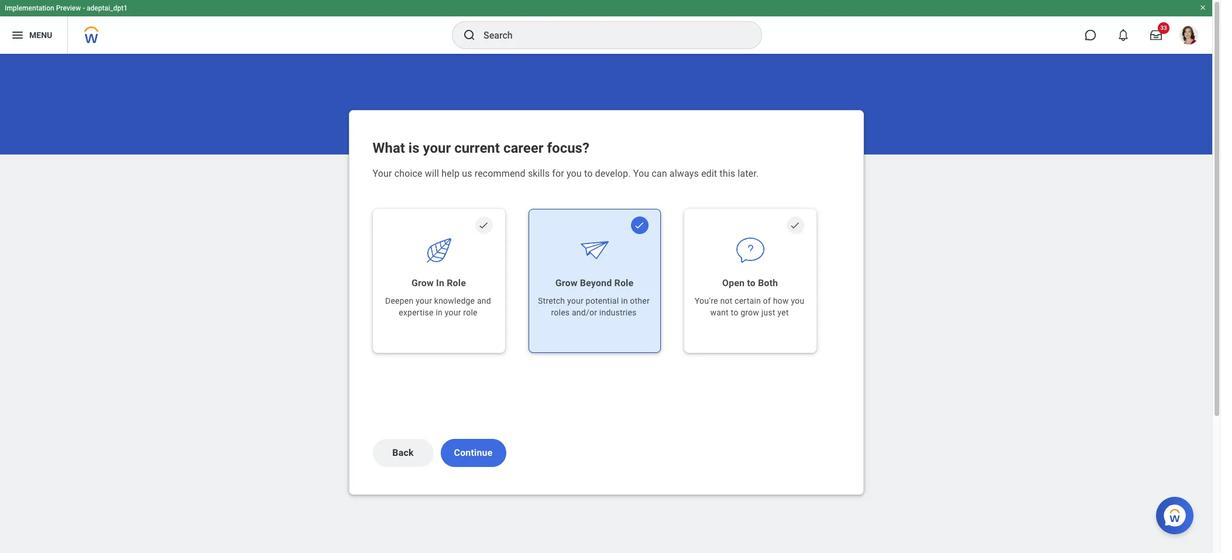Task type: vqa. For each thing, say whether or not it's contained in the screenshot.
'choice'
yes



Task type: describe. For each thing, give the bounding box(es) containing it.
choice
[[394, 168, 422, 179]]

develop.
[[595, 168, 631, 179]]

both
[[758, 277, 778, 289]]

skills
[[528, 168, 550, 179]]

your up the expertise on the bottom of page
[[416, 296, 432, 306]]

this
[[720, 168, 735, 179]]

for
[[552, 168, 564, 179]]

implementation preview -   adeptai_dpt1
[[5, 4, 128, 12]]

inbox large image
[[1150, 29, 1162, 41]]

later.
[[738, 168, 759, 179]]

grow for grow beyond role
[[555, 277, 577, 289]]

check image for grow in role
[[478, 220, 489, 231]]

your
[[373, 168, 392, 179]]

you're not certain of how you want to grow just yet
[[695, 296, 804, 317]]

menu
[[29, 30, 52, 40]]

us
[[462, 168, 472, 179]]

yet
[[778, 308, 789, 317]]

focus?
[[547, 140, 589, 156]]

1 vertical spatial to
[[747, 277, 756, 289]]

potential
[[586, 296, 619, 306]]

implementation
[[5, 4, 54, 12]]

always
[[670, 168, 699, 179]]

can
[[652, 168, 667, 179]]

grow
[[741, 308, 759, 317]]

recommend
[[475, 168, 526, 179]]

roles
[[551, 308, 570, 317]]

33
[[1160, 25, 1167, 31]]

role
[[463, 308, 477, 317]]

you inside you're not certain of how you want to grow just yet
[[791, 296, 804, 306]]

grow beyond role
[[555, 277, 634, 289]]

adeptai_dpt1
[[87, 4, 128, 12]]

industries
[[599, 308, 637, 317]]

profile logan mcneil image
[[1179, 26, 1198, 47]]

to inside you're not certain of how you want to grow just yet
[[731, 308, 738, 317]]

close environment banner image
[[1199, 4, 1206, 11]]

expertise
[[399, 308, 434, 317]]

0 vertical spatial you
[[567, 168, 582, 179]]

back button
[[373, 439, 433, 467]]

Search Workday  search field
[[483, 22, 738, 48]]

back
[[392, 447, 414, 458]]

justify image
[[11, 28, 25, 42]]

open
[[722, 277, 745, 289]]



Task type: locate. For each thing, give the bounding box(es) containing it.
check image
[[478, 220, 489, 231], [634, 220, 645, 231], [790, 220, 801, 231]]

2 grow from the left
[[555, 277, 577, 289]]

edit
[[701, 168, 717, 179]]

0 horizontal spatial check image
[[478, 220, 489, 231]]

menu button
[[0, 16, 67, 54]]

notifications large image
[[1117, 29, 1129, 41]]

your
[[423, 140, 451, 156], [416, 296, 432, 306], [567, 296, 584, 306], [445, 308, 461, 317]]

1 check image from the left
[[478, 220, 489, 231]]

help
[[442, 168, 460, 179]]

role for grow beyond role
[[614, 277, 634, 289]]

to left both
[[747, 277, 756, 289]]

-
[[83, 4, 85, 12]]

not
[[720, 296, 732, 306]]

of
[[763, 296, 771, 306]]

menu banner
[[0, 0, 1212, 54]]

current
[[454, 140, 500, 156]]

in
[[436, 277, 444, 289]]

2 check image from the left
[[634, 220, 645, 231]]

2 vertical spatial to
[[731, 308, 738, 317]]

grow in role
[[412, 277, 466, 289]]

0 horizontal spatial you
[[567, 168, 582, 179]]

to
[[584, 168, 593, 179], [747, 277, 756, 289], [731, 308, 738, 317]]

1 role from the left
[[447, 277, 466, 289]]

preview
[[56, 4, 81, 12]]

3 check image from the left
[[790, 220, 801, 231]]

grow for grow in role
[[412, 277, 434, 289]]

knowledge
[[434, 296, 475, 306]]

role for grow in role
[[447, 277, 466, 289]]

beyond
[[580, 277, 612, 289]]

open to both
[[722, 277, 778, 289]]

1 horizontal spatial in
[[621, 296, 628, 306]]

in down knowledge
[[436, 308, 443, 317]]

your inside stretch your potential in other roles and/or industries
[[567, 296, 584, 306]]

continue
[[454, 447, 493, 458]]

2 horizontal spatial check image
[[790, 220, 801, 231]]

33 button
[[1143, 22, 1170, 48]]

1 horizontal spatial to
[[731, 308, 738, 317]]

check image for grow beyond role
[[634, 220, 645, 231]]

in
[[621, 296, 628, 306], [436, 308, 443, 317]]

how
[[773, 296, 789, 306]]

career
[[503, 140, 543, 156]]

certain
[[735, 296, 761, 306]]

want
[[710, 308, 729, 317]]

2 horizontal spatial to
[[747, 277, 756, 289]]

your choice will help us recommend skills for you to develop. you can always edit this later.
[[373, 168, 759, 179]]

in up industries
[[621, 296, 628, 306]]

what is your current career focus?
[[373, 140, 589, 156]]

0 vertical spatial in
[[621, 296, 628, 306]]

you
[[633, 168, 649, 179]]

what
[[373, 140, 405, 156]]

to down not
[[731, 308, 738, 317]]

1 horizontal spatial role
[[614, 277, 634, 289]]

in inside deepen your knowledge and expertise in your role
[[436, 308, 443, 317]]

grow
[[412, 277, 434, 289], [555, 277, 577, 289]]

is
[[408, 140, 419, 156]]

you're
[[695, 296, 718, 306]]

will
[[425, 168, 439, 179]]

role right in
[[447, 277, 466, 289]]

you
[[567, 168, 582, 179], [791, 296, 804, 306]]

grow up stretch
[[555, 277, 577, 289]]

1 horizontal spatial you
[[791, 296, 804, 306]]

role up "other" in the right of the page
[[614, 277, 634, 289]]

you right for
[[567, 168, 582, 179]]

role
[[447, 277, 466, 289], [614, 277, 634, 289]]

stretch
[[538, 296, 565, 306]]

you right how
[[791, 296, 804, 306]]

and/or
[[572, 308, 597, 317]]

0 horizontal spatial role
[[447, 277, 466, 289]]

0 horizontal spatial in
[[436, 308, 443, 317]]

0 horizontal spatial grow
[[412, 277, 434, 289]]

deepen your knowledge and expertise in your role
[[385, 296, 491, 317]]

your down knowledge
[[445, 308, 461, 317]]

deepen
[[385, 296, 414, 306]]

1 horizontal spatial check image
[[634, 220, 645, 231]]

0 vertical spatial to
[[584, 168, 593, 179]]

grow left in
[[412, 277, 434, 289]]

2 role from the left
[[614, 277, 634, 289]]

stretch your potential in other roles and/or industries
[[538, 296, 650, 317]]

your right the is
[[423, 140, 451, 156]]

just
[[761, 308, 775, 317]]

other
[[630, 296, 650, 306]]

0 horizontal spatial to
[[584, 168, 593, 179]]

and
[[477, 296, 491, 306]]

continue button
[[440, 439, 506, 467]]

search image
[[462, 28, 476, 42]]

in inside stretch your potential in other roles and/or industries
[[621, 296, 628, 306]]

your up and/or at bottom left
[[567, 296, 584, 306]]

check image for open to both
[[790, 220, 801, 231]]

1 vertical spatial in
[[436, 308, 443, 317]]

to left develop.
[[584, 168, 593, 179]]

1 grow from the left
[[412, 277, 434, 289]]

1 horizontal spatial grow
[[555, 277, 577, 289]]

1 vertical spatial you
[[791, 296, 804, 306]]



